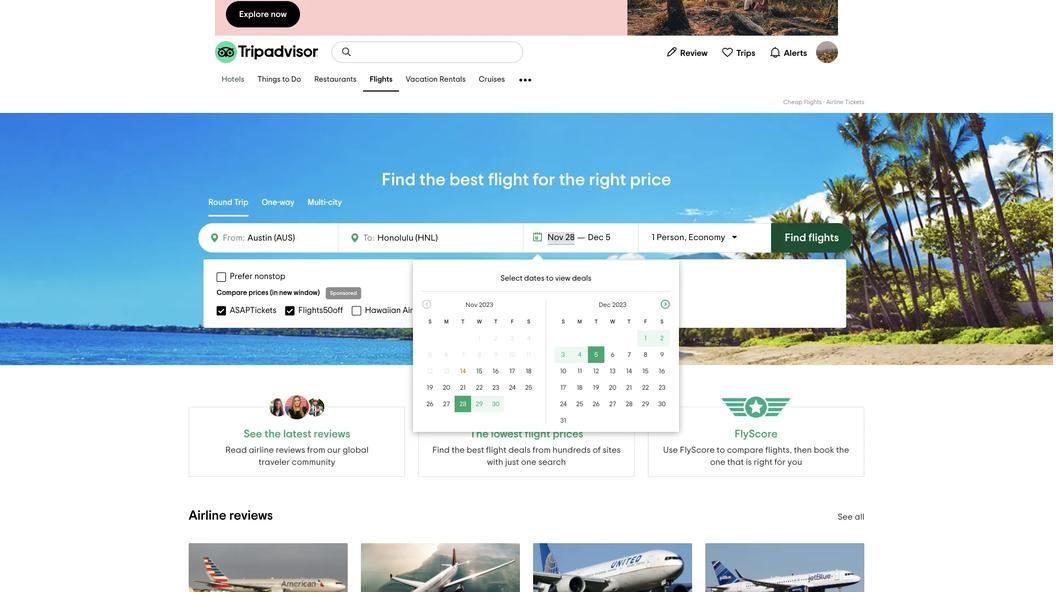 Task type: locate. For each thing, give the bounding box(es) containing it.
10 down unpublishedflight
[[509, 352, 516, 358]]

2023 for dec 2023
[[612, 302, 627, 308]]

f down select all
[[644, 319, 647, 325]]

0 vertical spatial 10
[[509, 352, 516, 358]]

0 horizontal spatial 21
[[460, 385, 466, 391]]

dec for dec 5
[[588, 233, 604, 242]]

0 horizontal spatial select
[[501, 275, 523, 283]]

1 12 from the left
[[427, 368, 433, 375]]

1 horizontal spatial 28
[[566, 233, 575, 242]]

2 29 from the left
[[642, 401, 649, 408]]

9 down unpublishedflight
[[494, 352, 498, 358]]

2 m from the left
[[578, 319, 582, 325]]

1 horizontal spatial 6
[[611, 352, 615, 358]]

f for nov 2023
[[511, 319, 514, 325]]

30
[[492, 401, 500, 408], [658, 401, 666, 408]]

21
[[460, 385, 466, 391], [626, 385, 632, 391]]

0 horizontal spatial w
[[477, 319, 482, 325]]

0 vertical spatial flight
[[488, 171, 529, 189]]

the for see the latest reviews
[[265, 429, 281, 440]]

book
[[814, 446, 834, 455]]

1 horizontal spatial 4
[[578, 352, 582, 358]]

the inside "use flyscore to compare flights, then book the one that is right for you"
[[836, 446, 849, 455]]

right left price
[[589, 171, 626, 189]]

0 horizontal spatial 13
[[444, 368, 449, 375]]

3 down unpublishedflight
[[511, 335, 514, 342]]

tickets
[[845, 99, 865, 105]]

flights50off
[[298, 306, 343, 315]]

25 up "flight prices"
[[576, 401, 583, 408]]

0 horizontal spatial 19
[[427, 385, 433, 391]]

4
[[527, 335, 531, 342], [578, 352, 582, 358]]

the
[[470, 429, 489, 440]]

flights link
[[363, 69, 399, 92]]

1 horizontal spatial w
[[610, 319, 615, 325]]

1 horizontal spatial deals
[[572, 275, 592, 283]]

1 horizontal spatial 7
[[628, 352, 631, 358]]

round
[[208, 198, 232, 207]]

deals inside find the best flight deals from hundreds of sites with just one search
[[509, 446, 531, 455]]

flight left "for"
[[488, 171, 529, 189]]

do
[[291, 76, 301, 84]]

to up one
[[717, 446, 725, 455]]

0 horizontal spatial 14
[[460, 368, 466, 375]]

0 horizontal spatial 16
[[493, 368, 499, 375]]

20
[[443, 385, 450, 391], [609, 385, 617, 391]]

1 30 from the left
[[492, 401, 500, 408]]

select
[[501, 275, 523, 283], [631, 306, 656, 315]]

To where? text field
[[375, 231, 471, 245]]

1 horizontal spatial s m t w t f s
[[562, 319, 664, 325]]

0 horizontal spatial deals
[[509, 446, 531, 455]]

1 horizontal spatial f
[[644, 319, 647, 325]]

5 down airlines
[[428, 352, 432, 358]]

2 horizontal spatial find
[[785, 233, 806, 244]]

8 down unpublishedflight
[[478, 352, 481, 358]]

0 vertical spatial nov
[[548, 233, 564, 242]]

2 12 from the left
[[593, 368, 599, 375]]

flyscore up one
[[680, 446, 715, 455]]

1 13 from the left
[[444, 368, 449, 375]]

0 vertical spatial find
[[382, 171, 416, 189]]

to inside "use flyscore to compare flights, then book the one that is right for you"
[[717, 446, 725, 455]]

10
[[509, 352, 516, 358], [560, 368, 567, 375]]

22
[[476, 385, 483, 391], [642, 385, 649, 391]]

nonstop
[[254, 273, 285, 281]]

0 horizontal spatial 18
[[526, 368, 532, 375]]

s m t w t f s down unpublishedflight
[[429, 319, 530, 325]]

nov
[[548, 233, 564, 242], [466, 302, 478, 308]]

1 left person
[[652, 233, 655, 242]]

1 horizontal spatial flights
[[804, 99, 822, 105]]

vacation rentals link
[[399, 69, 472, 92]]

1 vertical spatial flyscore
[[680, 446, 715, 455]]

1 horizontal spatial 1
[[645, 335, 647, 342]]

5 up airports
[[606, 233, 611, 242]]

24 up 31
[[560, 401, 567, 408]]

0 horizontal spatial 2023
[[479, 302, 493, 308]]

From where? text field
[[245, 230, 331, 246]]

w down unpublishedflight
[[477, 319, 482, 325]]

0 horizontal spatial 15
[[477, 368, 482, 375]]

s down select all
[[661, 319, 664, 325]]

1 vertical spatial right
[[754, 458, 773, 467]]

the for find the best flight deals from hundreds of sites with just one search
[[452, 446, 465, 455]]

0 horizontal spatial flyscore
[[680, 446, 715, 455]]

4 s from the left
[[661, 319, 664, 325]]

0 vertical spatial to
[[282, 76, 290, 84]]

1 horizontal spatial 5
[[595, 352, 598, 358]]

from inside find the best flight deals from hundreds of sites with just one search
[[533, 446, 551, 455]]

select right "dec 2023"
[[631, 306, 656, 315]]

1 horizontal spatial see
[[838, 513, 853, 522]]

1 vertical spatial airline
[[189, 510, 226, 523]]

w down "dec 2023"
[[610, 319, 615, 325]]

1 vertical spatial 3
[[562, 352, 565, 358]]

reviews
[[314, 429, 350, 440], [276, 446, 305, 455], [229, 510, 273, 523]]

0 vertical spatial see
[[244, 429, 262, 440]]

flights left -
[[804, 99, 822, 105]]

flights left the vacation
[[370, 76, 393, 84]]

see all link
[[838, 513, 865, 522]]

0 horizontal spatial 28
[[460, 401, 467, 408]]

2023 for nov 2023
[[479, 302, 493, 308]]

0 vertical spatial 4
[[527, 335, 531, 342]]

0 horizontal spatial from
[[307, 446, 325, 455]]

1 vertical spatial all
[[855, 513, 865, 522]]

2 from from the left
[[533, 446, 551, 455]]

0 horizontal spatial 22
[[476, 385, 483, 391]]

to for select dates to view deals
[[546, 275, 554, 283]]

1 s m t w t f s from the left
[[429, 319, 530, 325]]

flight inside find the best flight deals from hundreds of sites with just one search
[[486, 446, 507, 455]]

1 f from the left
[[511, 319, 514, 325]]

1 horizontal spatial right
[[754, 458, 773, 467]]

1 2023 from the left
[[479, 302, 493, 308]]

1
[[652, 233, 655, 242], [478, 335, 481, 342], [645, 335, 647, 342]]

1 20 from the left
[[443, 385, 450, 391]]

5 down the flightsearchdirect
[[595, 352, 598, 358]]

1 6 from the left
[[445, 352, 449, 358]]

flyscore
[[735, 429, 778, 440], [680, 446, 715, 455]]

2 w from the left
[[610, 319, 615, 325]]

2 21 from the left
[[626, 385, 632, 391]]

profile picture image
[[816, 41, 838, 63]]

0 horizontal spatial 23
[[492, 385, 499, 391]]

1 15 from the left
[[477, 368, 482, 375]]

1 horizontal spatial 12
[[593, 368, 599, 375]]

1 horizontal spatial 19
[[593, 385, 599, 391]]

0 horizontal spatial 29
[[476, 401, 483, 408]]

deals for view
[[572, 275, 592, 283]]

2 30 from the left
[[658, 401, 666, 408]]

1 vertical spatial see
[[838, 513, 853, 522]]

11
[[527, 352, 531, 358], [578, 368, 582, 375]]

airline reviews link
[[189, 510, 273, 523]]

find inside find the best flight deals from hundreds of sites with just one search
[[432, 446, 450, 455]]

see all
[[838, 513, 865, 522]]

alerts link
[[765, 41, 812, 63]]

traveler community
[[259, 458, 335, 467]]

new
[[279, 289, 292, 297]]

24
[[509, 385, 516, 391], [560, 401, 567, 408]]

1 26 from the left
[[427, 401, 434, 408]]

flights
[[809, 233, 839, 244]]

1 horizontal spatial 24
[[560, 401, 567, 408]]

0 horizontal spatial airline
[[189, 510, 226, 523]]

reviews inside read airline reviews from our global traveler community
[[276, 446, 305, 455]]

1 down select all
[[645, 335, 647, 342]]

0 vertical spatial deals
[[572, 275, 592, 283]]

f down unpublishedflight
[[511, 319, 514, 325]]

30 up lowest
[[492, 401, 500, 408]]

tripadvisor image
[[215, 41, 318, 63]]

1 down unpublishedflight
[[478, 335, 481, 342]]

0 horizontal spatial 20
[[443, 385, 450, 391]]

1 m from the left
[[444, 319, 449, 325]]

s down the flightsearchdirect
[[562, 319, 565, 325]]

deals up just
[[509, 446, 531, 455]]

7 down select all
[[628, 352, 631, 358]]

2 down unpublishedflight
[[494, 335, 498, 342]]

s m t w t f s down "dec 2023"
[[562, 319, 664, 325]]

27
[[443, 401, 450, 408], [609, 401, 616, 408]]

flight prices
[[525, 429, 584, 440]]

right inside "use flyscore to compare flights, then book the one that is right for you"
[[754, 458, 773, 467]]

right right the is
[[754, 458, 773, 467]]

1 vertical spatial to
[[546, 275, 554, 283]]

from
[[307, 446, 325, 455], [533, 446, 551, 455]]

dec down airports
[[599, 302, 611, 308]]

7 down unpublishedflight
[[461, 352, 465, 358]]

1 w from the left
[[477, 319, 482, 325]]

1 vertical spatial 17
[[561, 385, 566, 391]]

1 horizontal spatial find
[[432, 446, 450, 455]]

from up one search
[[533, 446, 551, 455]]

dec 5
[[588, 233, 611, 242]]

airline
[[827, 99, 844, 105], [189, 510, 226, 523]]

the
[[420, 171, 446, 189], [559, 171, 585, 189], [265, 429, 281, 440], [452, 446, 465, 455], [836, 446, 849, 455]]

select dates to view deals
[[501, 275, 592, 283]]

1 t from the left
[[461, 319, 465, 325]]

0 vertical spatial select
[[501, 275, 523, 283]]

2023
[[479, 302, 493, 308], [612, 302, 627, 308]]

best for for
[[450, 171, 484, 189]]

5
[[606, 233, 611, 242], [428, 352, 432, 358], [595, 352, 598, 358]]

1 vertical spatial 18
[[577, 385, 583, 391]]

1 vertical spatial nov
[[466, 302, 478, 308]]

to left view
[[546, 275, 554, 283]]

1 horizontal spatial 2
[[660, 335, 664, 342]]

0 horizontal spatial 30
[[492, 401, 500, 408]]

-
[[823, 99, 825, 105]]

18
[[526, 368, 532, 375], [577, 385, 583, 391]]

flyscore up compare
[[735, 429, 778, 440]]

0 horizontal spatial 11
[[527, 352, 531, 358]]

2 vertical spatial to
[[717, 446, 725, 455]]

0 horizontal spatial 9
[[494, 352, 498, 358]]

25
[[525, 385, 532, 391], [576, 401, 583, 408]]

round trip link
[[208, 190, 248, 217]]

29
[[476, 401, 483, 408], [642, 401, 649, 408]]

view
[[555, 275, 571, 283]]

8
[[478, 352, 481, 358], [644, 352, 647, 358]]

see for see the latest reviews
[[244, 429, 262, 440]]

1 horizontal spatial from
[[533, 446, 551, 455]]

best inside find the best flight deals from hundreds of sites with just one search
[[467, 446, 484, 455]]

25 up the lowest flight prices
[[525, 385, 532, 391]]

1 horizontal spatial nov
[[548, 233, 564, 242]]

s
[[429, 319, 432, 325], [527, 319, 530, 325], [562, 319, 565, 325], [661, 319, 664, 325]]

2 2023 from the left
[[612, 302, 627, 308]]

0 vertical spatial 3
[[511, 335, 514, 342]]

flights
[[370, 76, 393, 84], [804, 99, 822, 105]]

1 horizontal spatial 15
[[643, 368, 649, 375]]

12
[[427, 368, 433, 375], [593, 368, 599, 375]]

2 2 from the left
[[660, 335, 664, 342]]

to left do
[[282, 76, 290, 84]]

of
[[593, 446, 601, 455]]

17
[[510, 368, 515, 375], [561, 385, 566, 391]]

1 vertical spatial find
[[785, 233, 806, 244]]

prices
[[249, 289, 269, 297]]

use
[[663, 446, 678, 455]]

8 down select all
[[644, 352, 647, 358]]

1 horizontal spatial 30
[[658, 401, 666, 408]]

0 horizontal spatial 12
[[427, 368, 433, 375]]

7
[[461, 352, 465, 358], [628, 352, 631, 358]]

14
[[460, 368, 466, 375], [626, 368, 632, 375]]

2 23 from the left
[[659, 385, 666, 391]]

m for dec 2023
[[578, 319, 582, 325]]

None search field
[[332, 42, 522, 62]]

2 down select all
[[660, 335, 664, 342]]

include
[[545, 273, 573, 281]]

1 horizontal spatial airline
[[827, 99, 844, 105]]

9 down select all
[[660, 352, 664, 358]]

0 horizontal spatial 25
[[525, 385, 532, 391]]

from left our
[[307, 446, 325, 455]]

the inside find the best flight deals from hundreds of sites with just one search
[[452, 446, 465, 455]]

2 20 from the left
[[609, 385, 617, 391]]

s down dates at the top of page
[[527, 319, 530, 325]]

unpublishedflight
[[452, 306, 520, 315]]

select left dates at the top of page
[[501, 275, 523, 283]]

best for deals
[[467, 446, 484, 455]]

1 horizontal spatial 13
[[610, 368, 616, 375]]

1 horizontal spatial 22
[[642, 385, 649, 391]]

f for dec 2023
[[644, 319, 647, 325]]

2 horizontal spatial reviews
[[314, 429, 350, 440]]

2 19 from the left
[[593, 385, 599, 391]]

10 up 31
[[560, 368, 567, 375]]

0 horizontal spatial see
[[244, 429, 262, 440]]

0 horizontal spatial 6
[[445, 352, 449, 358]]

dec right nov 28
[[588, 233, 604, 242]]

s down airlines
[[429, 319, 432, 325]]

0 horizontal spatial 7
[[461, 352, 465, 358]]

1 from from the left
[[307, 446, 325, 455]]

0 horizontal spatial s m t w t f s
[[429, 319, 530, 325]]

1 22 from the left
[[476, 385, 483, 391]]

1 horizontal spatial reviews
[[276, 446, 305, 455]]

explore now
[[239, 10, 287, 19]]

2 s m t w t f s from the left
[[562, 319, 664, 325]]

24 up lowest
[[509, 385, 516, 391]]

1 s from the left
[[429, 319, 432, 325]]

1 horizontal spatial 14
[[626, 368, 632, 375]]

things to do link
[[251, 69, 308, 92]]

2 26 from the left
[[593, 401, 600, 408]]

hawaiian
[[365, 306, 401, 315]]

deals right view
[[572, 275, 592, 283]]

2 f from the left
[[644, 319, 647, 325]]

2 15 from the left
[[643, 368, 649, 375]]

26
[[427, 401, 434, 408], [593, 401, 600, 408]]

3 down the flightsearchdirect
[[562, 352, 565, 358]]

1 vertical spatial flights
[[804, 99, 822, 105]]

m
[[444, 319, 449, 325], [578, 319, 582, 325]]

f
[[511, 319, 514, 325], [644, 319, 647, 325]]

1 horizontal spatial 8
[[644, 352, 647, 358]]

30 up use
[[658, 401, 666, 408]]

2 27 from the left
[[609, 401, 616, 408]]

3 t from the left
[[595, 319, 598, 325]]

round trip
[[208, 198, 248, 207]]

cheap
[[784, 99, 803, 105]]

0 horizontal spatial right
[[589, 171, 626, 189]]

0 vertical spatial 17
[[510, 368, 515, 375]]

0 horizontal spatial all
[[657, 306, 667, 315]]

1 horizontal spatial 2023
[[612, 302, 627, 308]]

0 horizontal spatial 10
[[509, 352, 516, 358]]

flight up with
[[486, 446, 507, 455]]

1 vertical spatial best
[[467, 446, 484, 455]]

0 horizontal spatial 5
[[428, 352, 432, 358]]

find inside button
[[785, 233, 806, 244]]

1 horizontal spatial 17
[[561, 385, 566, 391]]

dec for dec 2023
[[599, 302, 611, 308]]

31
[[561, 417, 566, 424]]

2 s from the left
[[527, 319, 530, 325]]

deals
[[572, 275, 592, 283], [509, 446, 531, 455]]

nov for nov 28
[[548, 233, 564, 242]]



Task type: describe. For each thing, give the bounding box(es) containing it.
compare
[[727, 446, 764, 455]]

1 14 from the left
[[460, 368, 466, 375]]

0 vertical spatial right
[[589, 171, 626, 189]]

review link
[[661, 41, 713, 63]]

hotels link
[[215, 69, 251, 92]]

2 horizontal spatial 5
[[606, 233, 611, 242]]

our
[[327, 446, 341, 455]]

airline reviews
[[189, 510, 273, 523]]

lowest
[[491, 429, 522, 440]]

1 vertical spatial 10
[[560, 368, 567, 375]]

dec 2023
[[599, 302, 627, 308]]

1 19 from the left
[[427, 385, 433, 391]]

2 7 from the left
[[628, 352, 631, 358]]

restaurants link
[[308, 69, 363, 92]]

for you
[[775, 458, 802, 467]]

trips link
[[717, 41, 760, 63]]

nov for nov 2023
[[466, 302, 478, 308]]

1 23 from the left
[[492, 385, 499, 391]]

find for find flights
[[785, 233, 806, 244]]

the lowest flight prices
[[470, 429, 584, 440]]

to:
[[363, 234, 375, 242]]

compare prices (in new window)
[[217, 289, 320, 297]]

sites
[[603, 446, 621, 455]]

review
[[680, 49, 708, 57]]

from inside read airline reviews from our global traveler community
[[307, 446, 325, 455]]

use flyscore to compare flights, then book the one that is right for you
[[663, 446, 849, 467]]

2 8 from the left
[[644, 352, 647, 358]]

things
[[258, 76, 281, 84]]

then
[[794, 446, 812, 455]]

select for select dates to view deals
[[501, 275, 523, 283]]

1 16 from the left
[[493, 368, 499, 375]]

one search
[[521, 458, 566, 467]]

nearby
[[574, 273, 601, 281]]

1 horizontal spatial 3
[[562, 352, 565, 358]]

the for find the best flight for the right price
[[420, 171, 446, 189]]

1 8 from the left
[[478, 352, 481, 358]]

3 s from the left
[[562, 319, 565, 325]]

explore now button
[[226, 1, 300, 27]]

0 horizontal spatial 1
[[478, 335, 481, 342]]

trip
[[234, 198, 248, 207]]

flyscore inside "use flyscore to compare flights, then book the one that is right for you"
[[680, 446, 715, 455]]

1 29 from the left
[[476, 401, 483, 408]]

explore now link
[[215, 0, 838, 36]]

economy
[[689, 233, 725, 242]]

to for use flyscore to compare flights, then book the one that is right for you
[[717, 446, 725, 455]]

with
[[487, 458, 503, 467]]

find for find the best flight for the right price
[[382, 171, 416, 189]]

2 t from the left
[[494, 319, 498, 325]]

all for select all
[[657, 306, 667, 315]]

prefer
[[230, 273, 253, 281]]

1 horizontal spatial 25
[[576, 401, 583, 408]]

that
[[727, 458, 744, 467]]

one
[[710, 458, 726, 467]]

s m t w t f s for dec
[[562, 319, 664, 325]]

read airline reviews from our global traveler community
[[225, 446, 369, 467]]

flightsearchdirect
[[542, 306, 613, 315]]

2 9 from the left
[[660, 352, 664, 358]]

asaptickets
[[230, 306, 277, 315]]

deals for flight
[[509, 446, 531, 455]]

discover france find out why travelers like you are raving about france explore now element
[[215, 0, 838, 36]]

1 horizontal spatial 11
[[578, 368, 582, 375]]

1 9 from the left
[[494, 352, 498, 358]]

flights,
[[766, 446, 792, 455]]

1 27 from the left
[[443, 401, 450, 408]]

0 horizontal spatial reviews
[[229, 510, 273, 523]]

from:
[[223, 234, 245, 242]]

cruises link
[[472, 69, 512, 92]]

0 vertical spatial 24
[[509, 385, 516, 391]]

one-way link
[[262, 190, 295, 217]]

m for nov 2023
[[444, 319, 449, 325]]

(in
[[270, 289, 278, 297]]

vacation rentals
[[406, 76, 466, 84]]

1 person , economy
[[652, 233, 725, 242]]

find for find the best flight deals from hundreds of sites with just one search
[[432, 446, 450, 455]]

s m t w t f s for nov
[[429, 319, 530, 325]]

multi-city link
[[308, 190, 342, 217]]

now
[[271, 10, 287, 19]]

flight for for
[[488, 171, 529, 189]]

cheap flights - airline tickets
[[784, 99, 865, 105]]

trips
[[736, 49, 756, 57]]

0 vertical spatial airline
[[827, 99, 844, 105]]

0 vertical spatial 18
[[526, 368, 532, 375]]

see for see all
[[838, 513, 853, 522]]

2 14 from the left
[[626, 368, 632, 375]]

hawaiian airlines
[[365, 306, 430, 315]]

nov 2023
[[466, 302, 493, 308]]

multi-
[[308, 198, 328, 207]]

airline
[[249, 446, 274, 455]]

4 t from the left
[[628, 319, 631, 325]]

explore
[[239, 10, 269, 19]]

1 vertical spatial 4
[[578, 352, 582, 358]]

city
[[328, 198, 342, 207]]

flight for deals
[[486, 446, 507, 455]]

1 horizontal spatial 18
[[577, 385, 583, 391]]

2 16 from the left
[[659, 368, 665, 375]]

for
[[533, 171, 555, 189]]

1 horizontal spatial flyscore
[[735, 429, 778, 440]]

0 vertical spatial 11
[[527, 352, 531, 358]]

dates
[[524, 275, 545, 283]]

0 vertical spatial 25
[[525, 385, 532, 391]]

airports
[[603, 273, 633, 281]]

,
[[685, 233, 687, 242]]

0 horizontal spatial flights
[[370, 76, 393, 84]]

w for dec
[[610, 319, 615, 325]]

vacation
[[406, 76, 438, 84]]

is
[[746, 458, 752, 467]]

one-way
[[262, 198, 295, 207]]

2 13 from the left
[[610, 368, 616, 375]]

latest
[[283, 429, 312, 440]]

0 horizontal spatial 4
[[527, 335, 531, 342]]

1 7 from the left
[[461, 352, 465, 358]]

find flights button
[[771, 223, 853, 253]]

1 2 from the left
[[494, 335, 498, 342]]

2 6 from the left
[[611, 352, 615, 358]]

select for select all
[[631, 306, 656, 315]]

just
[[505, 458, 519, 467]]

nov 28
[[548, 233, 575, 242]]

2 horizontal spatial 1
[[652, 233, 655, 242]]

way
[[280, 198, 295, 207]]

window)
[[294, 289, 320, 297]]

select all
[[631, 306, 667, 315]]

hotels
[[222, 76, 244, 84]]

2 22 from the left
[[642, 385, 649, 391]]

0 horizontal spatial 3
[[511, 335, 514, 342]]

restaurants
[[314, 76, 357, 84]]

see the latest reviews
[[244, 429, 350, 440]]

2 horizontal spatial 28
[[626, 401, 633, 408]]

1 21 from the left
[[460, 385, 466, 391]]

multi-city
[[308, 198, 342, 207]]

airlines
[[403, 306, 430, 315]]

cruises
[[479, 76, 505, 84]]

all for see all
[[855, 513, 865, 522]]

compare
[[217, 289, 247, 297]]

read
[[225, 446, 247, 455]]

include nearby airports
[[545, 273, 633, 281]]

hundreds
[[553, 446, 591, 455]]

prefer nonstop
[[230, 273, 285, 281]]

search image
[[341, 47, 352, 58]]

w for nov
[[477, 319, 482, 325]]

alerts
[[784, 49, 807, 57]]

price
[[630, 171, 671, 189]]

sponsored
[[330, 291, 357, 296]]

find the best flight deals from hundreds of sites with just one search
[[432, 446, 621, 467]]



Task type: vqa. For each thing, say whether or not it's contained in the screenshot.
the 10 to the bottom
yes



